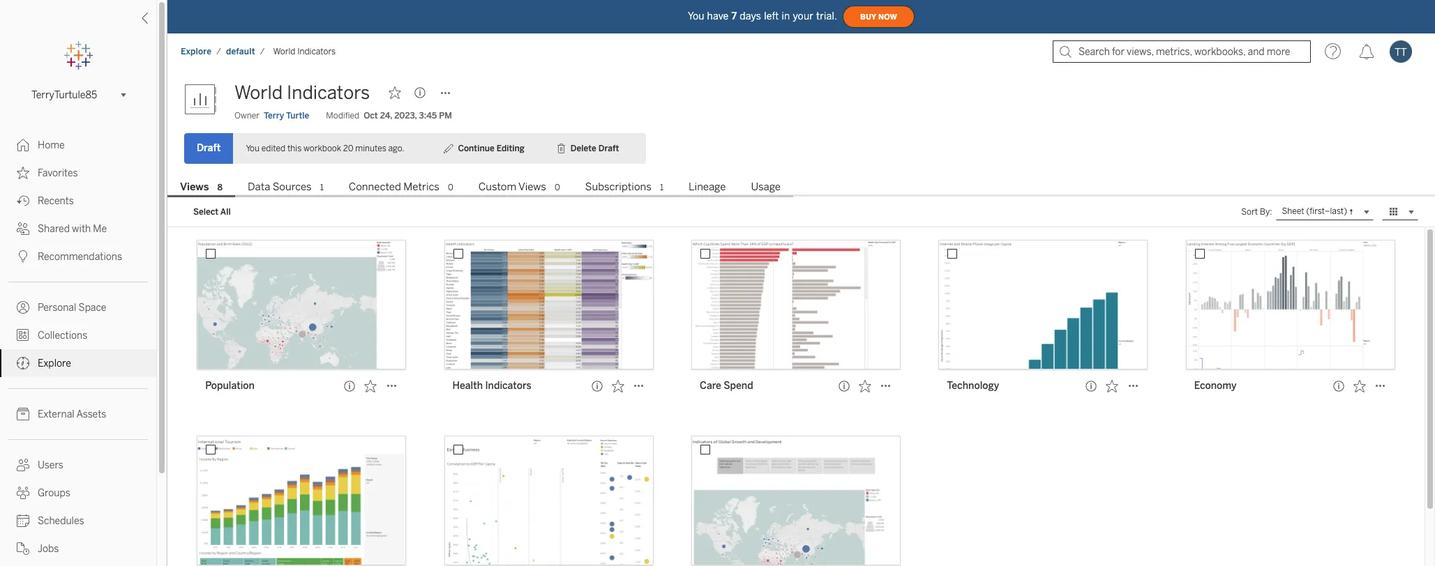Task type: describe. For each thing, give the bounding box(es) containing it.
your
[[793, 10, 814, 22]]

personal space link
[[0, 294, 156, 322]]

draft
[[197, 142, 221, 154]]

collections link
[[0, 322, 156, 350]]

world indicators main content
[[168, 70, 1436, 567]]

users link
[[0, 452, 156, 480]]

1 / from the left
[[217, 47, 221, 57]]

modified
[[326, 111, 360, 121]]

recommendations
[[38, 251, 122, 263]]

metrics
[[404, 181, 440, 193]]

main navigation. press the up and down arrow keys to access links. element
[[0, 131, 156, 567]]

technology
[[947, 380, 1000, 392]]

home link
[[0, 131, 156, 159]]

edited
[[262, 144, 286, 154]]

shared
[[38, 223, 70, 235]]

sort
[[1242, 207, 1258, 217]]

2 / from the left
[[260, 47, 265, 57]]

Search for views, metrics, workbooks, and more text field
[[1053, 40, 1311, 63]]

2 views from the left
[[519, 181, 546, 193]]

data
[[248, 181, 270, 193]]

sources
[[273, 181, 312, 193]]

personal space
[[38, 302, 106, 314]]

sheet
[[1282, 207, 1305, 216]]

you for you have 7 days left in your trial.
[[688, 10, 705, 22]]

shared with me link
[[0, 215, 156, 243]]

population
[[205, 380, 255, 392]]

trial.
[[817, 10, 838, 22]]

1 views from the left
[[180, 181, 209, 193]]

external
[[38, 409, 74, 421]]

default link
[[225, 46, 256, 57]]

care
[[700, 380, 722, 392]]

terry turtle link
[[264, 110, 309, 122]]

world inside main content
[[235, 82, 283, 104]]

24,
[[380, 111, 392, 121]]

explore / default /
[[181, 47, 265, 57]]

this
[[288, 144, 302, 154]]

with
[[72, 223, 91, 235]]

explore for explore
[[38, 358, 71, 370]]

8
[[217, 183, 223, 193]]

space
[[79, 302, 106, 314]]

all
[[220, 207, 231, 217]]

(first–last)
[[1307, 207, 1348, 216]]

0 vertical spatial world
[[273, 47, 296, 57]]

world indicators inside main content
[[235, 82, 370, 104]]

personal
[[38, 302, 76, 314]]

subscriptions
[[585, 181, 652, 193]]

by:
[[1260, 207, 1273, 217]]

connected
[[349, 181, 401, 193]]

sort by:
[[1242, 207, 1273, 217]]

2023,
[[395, 111, 417, 121]]

sheet (first–last) button
[[1277, 204, 1374, 221]]

have
[[707, 10, 729, 22]]

navigation panel element
[[0, 42, 156, 567]]

you for you edited this workbook 20 minutes ago.
[[246, 144, 260, 154]]

20
[[343, 144, 354, 154]]

oct
[[364, 111, 378, 121]]

grid view image
[[1388, 206, 1401, 218]]

world indicators element
[[269, 47, 340, 57]]

now
[[879, 12, 898, 21]]

assets
[[76, 409, 106, 421]]

recommendations link
[[0, 243, 156, 271]]

buy now
[[861, 12, 898, 21]]

recents
[[38, 195, 74, 207]]

collections
[[38, 330, 87, 342]]

schedules
[[38, 516, 84, 528]]

terryturtule85
[[31, 89, 97, 101]]

schedules link
[[0, 507, 156, 535]]

data sources
[[248, 181, 312, 193]]

custom views
[[479, 181, 546, 193]]

external assets link
[[0, 401, 156, 429]]

explore for explore / default /
[[181, 47, 212, 57]]

1 for subscriptions
[[660, 183, 664, 193]]

usage
[[751, 181, 781, 193]]



Task type: vqa. For each thing, say whether or not it's contained in the screenshot.
show me BUTTON
no



Task type: locate. For each thing, give the bounding box(es) containing it.
lineage
[[689, 181, 726, 193]]

select all
[[193, 207, 231, 217]]

0 horizontal spatial views
[[180, 181, 209, 193]]

modified oct 24, 2023, 3:45 pm
[[326, 111, 452, 121]]

1 horizontal spatial explore link
[[180, 46, 212, 57]]

explore link
[[180, 46, 212, 57], [0, 350, 156, 378]]

buy now button
[[843, 6, 915, 28]]

jobs
[[38, 544, 59, 556]]

ago.
[[388, 144, 404, 154]]

pm
[[439, 111, 452, 121]]

jobs link
[[0, 535, 156, 563]]

0 for views
[[555, 183, 560, 193]]

favorites
[[38, 168, 78, 179]]

1 horizontal spatial views
[[519, 181, 546, 193]]

world indicators right default
[[273, 47, 336, 57]]

terry
[[264, 111, 284, 121]]

default
[[226, 47, 255, 57]]

7
[[732, 10, 737, 22]]

explore left default
[[181, 47, 212, 57]]

world right default link
[[273, 47, 296, 57]]

0 horizontal spatial explore link
[[0, 350, 156, 378]]

1 horizontal spatial 0
[[555, 183, 560, 193]]

views right custom
[[519, 181, 546, 193]]

owner
[[235, 111, 260, 121]]

you edited this workbook 20 minutes ago.
[[246, 144, 404, 154]]

indicators right health
[[485, 380, 532, 392]]

1 vertical spatial explore
[[38, 358, 71, 370]]

workbook image
[[184, 79, 226, 121]]

views left 8
[[180, 181, 209, 193]]

1 vertical spatial world indicators
[[235, 82, 370, 104]]

groups link
[[0, 480, 156, 507]]

1 vertical spatial explore link
[[0, 350, 156, 378]]

0 horizontal spatial explore
[[38, 358, 71, 370]]

0 vertical spatial explore link
[[180, 46, 212, 57]]

terryturtule85 button
[[26, 87, 131, 103]]

2 1 from the left
[[660, 183, 664, 193]]

workbook
[[304, 144, 341, 154]]

you left have
[[688, 10, 705, 22]]

1 0 from the left
[[448, 183, 454, 193]]

0
[[448, 183, 454, 193], [555, 183, 560, 193]]

explore down 'collections'
[[38, 358, 71, 370]]

0 vertical spatial explore
[[181, 47, 212, 57]]

1 right sources
[[320, 183, 324, 193]]

explore
[[181, 47, 212, 57], [38, 358, 71, 370]]

you left edited
[[246, 144, 260, 154]]

0 vertical spatial you
[[688, 10, 705, 22]]

0 for metrics
[[448, 183, 454, 193]]

select
[[193, 207, 219, 217]]

0 vertical spatial indicators
[[297, 47, 336, 57]]

select all button
[[184, 204, 240, 221]]

0 vertical spatial world indicators
[[273, 47, 336, 57]]

days
[[740, 10, 762, 22]]

health indicators
[[453, 380, 532, 392]]

owner terry turtle
[[235, 111, 309, 121]]

recents link
[[0, 187, 156, 215]]

indicators up the turtle
[[297, 47, 336, 57]]

world indicators up the turtle
[[235, 82, 370, 104]]

1 vertical spatial indicators
[[287, 82, 370, 104]]

buy
[[861, 12, 877, 21]]

1 vertical spatial you
[[246, 144, 260, 154]]

explore link left default
[[180, 46, 212, 57]]

left
[[764, 10, 779, 22]]

explore inside main navigation. press the up and down arrow keys to access links. element
[[38, 358, 71, 370]]

connected metrics
[[349, 181, 440, 193]]

in
[[782, 10, 790, 22]]

users
[[38, 460, 63, 472]]

explore link down 'collections'
[[0, 350, 156, 378]]

1 horizontal spatial /
[[260, 47, 265, 57]]

2 0 from the left
[[555, 183, 560, 193]]

world up 'owner'
[[235, 82, 283, 104]]

economy
[[1195, 380, 1237, 392]]

1 1 from the left
[[320, 183, 324, 193]]

health
[[453, 380, 483, 392]]

0 horizontal spatial you
[[246, 144, 260, 154]]

1 horizontal spatial you
[[688, 10, 705, 22]]

favorites link
[[0, 159, 156, 187]]

1 for data sources
[[320, 183, 324, 193]]

0 right custom views
[[555, 183, 560, 193]]

custom
[[479, 181, 517, 193]]

you
[[688, 10, 705, 22], [246, 144, 260, 154]]

0 horizontal spatial 0
[[448, 183, 454, 193]]

0 right metrics on the left top of page
[[448, 183, 454, 193]]

0 horizontal spatial /
[[217, 47, 221, 57]]

you inside world indicators main content
[[246, 144, 260, 154]]

sub-spaces tab list
[[168, 179, 1436, 197]]

turtle
[[286, 111, 309, 121]]

1 vertical spatial world
[[235, 82, 283, 104]]

2 vertical spatial indicators
[[485, 380, 532, 392]]

3:45
[[419, 111, 437, 121]]

views
[[180, 181, 209, 193], [519, 181, 546, 193]]

care spend
[[700, 380, 754, 392]]

0 horizontal spatial 1
[[320, 183, 324, 193]]

shared with me
[[38, 223, 107, 235]]

1 horizontal spatial explore
[[181, 47, 212, 57]]

you have 7 days left in your trial.
[[688, 10, 838, 22]]

me
[[93, 223, 107, 235]]

sheet (first–last)
[[1282, 207, 1348, 216]]

external assets
[[38, 409, 106, 421]]

/ right default
[[260, 47, 265, 57]]

/
[[217, 47, 221, 57], [260, 47, 265, 57]]

1 horizontal spatial 1
[[660, 183, 664, 193]]

1 right subscriptions
[[660, 183, 664, 193]]

spend
[[724, 380, 754, 392]]

minutes
[[355, 144, 387, 154]]

groups
[[38, 488, 70, 500]]

home
[[38, 140, 65, 151]]

/ left default link
[[217, 47, 221, 57]]

indicators up modified
[[287, 82, 370, 104]]

indicators
[[297, 47, 336, 57], [287, 82, 370, 104], [485, 380, 532, 392]]



